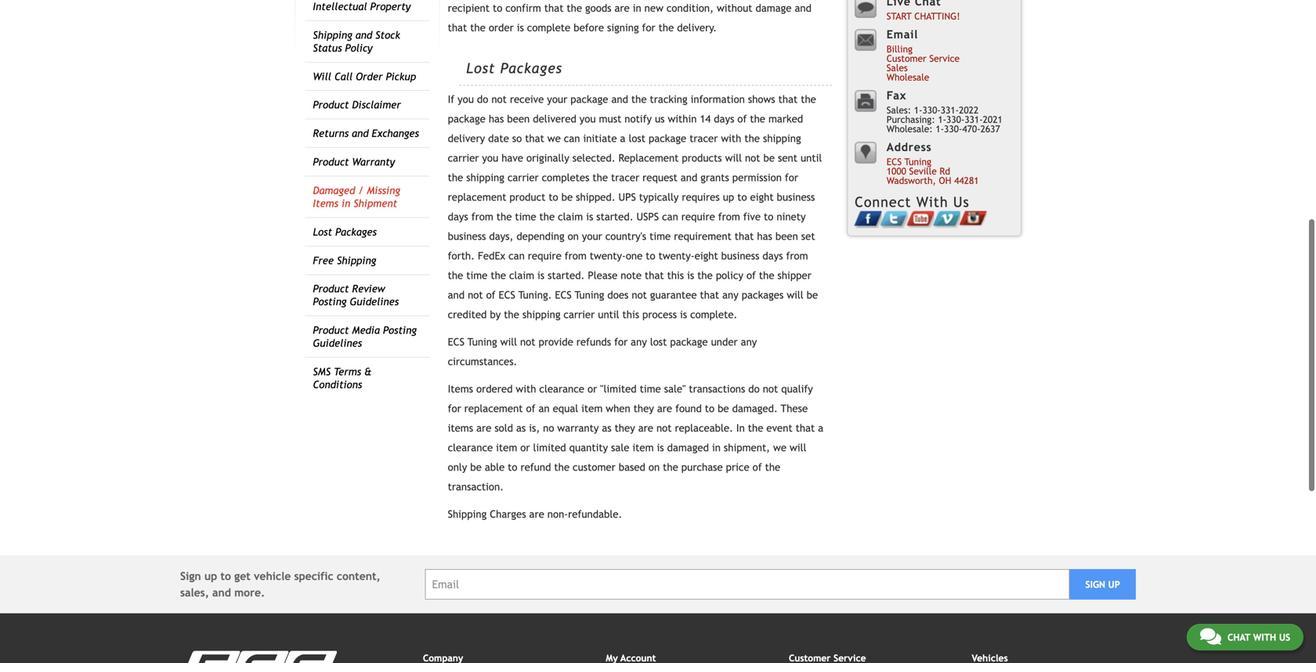 Task type: vqa. For each thing, say whether or not it's contained in the screenshot.
provide
yes



Task type: describe. For each thing, give the bounding box(es) containing it.
1 vertical spatial started.
[[548, 270, 585, 282]]

review
[[352, 283, 385, 295]]

warranty
[[352, 156, 395, 168]]

product disclaimer link
[[313, 99, 401, 111]]

are up based
[[638, 422, 653, 435]]

transactions
[[689, 383, 745, 395]]

1 horizontal spatial your
[[582, 230, 602, 243]]

that right note
[[645, 270, 664, 282]]

not inside ecs tuning will not provide refunds for any lost package under any circumstances.
[[520, 336, 535, 348]]

order
[[356, 70, 383, 82]]

will up grants
[[725, 152, 742, 164]]

damaged
[[667, 442, 709, 454]]

not down note
[[632, 289, 647, 301]]

330- left '2637'
[[946, 114, 965, 125]]

in inside items ordered with clearance or "limited time sale" transactions do not qualify for replacement of an equal item when they are found to be damaged. these items are sold as is, no warranty as they are not replaceable. in the event that a clearance item or limited quantity sale item is damaged in shipment, we will only be able to refund the customer based on the purchase price of the transaction.
[[712, 442, 721, 454]]

0 horizontal spatial claim
[[509, 270, 534, 282]]

terms
[[334, 366, 361, 378]]

are down sale"
[[657, 403, 672, 415]]

the left policy at top
[[697, 270, 713, 282]]

not up permission
[[745, 152, 760, 164]]

shipping for shipping charges are non-refundable.
[[448, 509, 487, 521]]

2 twenty- from the left
[[658, 250, 695, 262]]

2 horizontal spatial carrier
[[564, 309, 595, 321]]

1 vertical spatial business
[[448, 230, 486, 243]]

that up complete.
[[700, 289, 719, 301]]

be down transactions on the bottom right of page
[[718, 403, 729, 415]]

ecs inside address ecs tuning 1000 seville rd wadsworth, oh 44281
[[887, 156, 902, 167]]

/
[[358, 184, 364, 197]]

the up permission
[[744, 133, 760, 145]]

1 horizontal spatial you
[[482, 152, 498, 164]]

must
[[599, 113, 621, 125]]

product for product media posting guidelines
[[313, 324, 349, 337]]

marked
[[768, 113, 803, 125]]

1 horizontal spatial has
[[757, 230, 772, 243]]

damaged.
[[732, 403, 778, 415]]

time down fedex
[[466, 270, 488, 282]]

Email email field
[[425, 570, 1070, 600]]

not up the damaged
[[656, 422, 672, 435]]

to down the completes
[[549, 191, 558, 203]]

usps
[[637, 211, 659, 223]]

the up days, at left top
[[496, 211, 512, 223]]

us
[[953, 194, 970, 210]]

address ecs tuning 1000 seville rd wadsworth, oh 44281
[[887, 141, 979, 186]]

tracking
[[650, 93, 688, 106]]

fax sales: 1-330-331-2022 purchasing: 1-330-331-2021 wholesale: 1-330-470-2637
[[887, 89, 1003, 134]]

tuning inside if you do not receive your package and the tracking information shows that the package has been delivered you must notify us within 14 days of the marked delivery date so that we can initiate a lost package tracer with the shipping carrier you have originally selected. replacement products will not be sent until the shipping carrier completes the tracer request and grants permission for replacement product to be shipped. ups typically requires up to eight business days from the time the claim is started. usps can require from five to ninety business days, depending on your country's time requirement that has been set forth. fedex can require from twenty-one to twenty-eight business days from the time the claim is started. please note that this is the policy of the shipper and not of ecs tuning. ecs tuning does not guarantee that any packages will be credited by the shipping carrier until this process is complete.
[[575, 289, 604, 301]]

requires
[[682, 191, 720, 203]]

if
[[448, 93, 454, 106]]

delivered
[[533, 113, 576, 125]]

wadsworth,
[[887, 175, 936, 186]]

rd
[[940, 166, 950, 177]]

package down us
[[649, 133, 686, 145]]

470-
[[962, 123, 980, 134]]

product warranty link
[[313, 156, 395, 168]]

0 vertical spatial they
[[634, 403, 654, 415]]

0 horizontal spatial require
[[528, 250, 561, 262]]

any inside if you do not receive your package and the tracking information shows that the package has been delivered you must notify us within 14 days of the marked delivery date so that we can initiate a lost package tracer with the shipping carrier you have originally selected. replacement products will not be sent until the shipping carrier completes the tracer request and grants permission for replacement product to be shipped. ups typically requires up to eight business days from the time the claim is started. usps can require from five to ninety business days, depending on your country's time requirement that has been set forth. fedex can require from twenty-one to twenty-eight business days from the time the claim is started. please note that this is the policy of the shipper and not of ecs tuning. ecs tuning does not guarantee that any packages will be credited by the shipping carrier until this process is complete.
[[722, 289, 739, 301]]

1 horizontal spatial lost packages
[[466, 60, 562, 77]]

sms
[[313, 366, 331, 378]]

to right five
[[764, 211, 773, 223]]

sign for sign up
[[1085, 579, 1105, 590]]

are left non- on the bottom
[[529, 509, 544, 521]]

1- right wholesale:
[[936, 123, 944, 134]]

stock
[[375, 29, 400, 41]]

1 horizontal spatial been
[[775, 230, 798, 243]]

product warranty
[[313, 156, 395, 168]]

seville
[[909, 166, 937, 177]]

&
[[364, 366, 372, 378]]

1 horizontal spatial or
[[588, 383, 597, 395]]

0 vertical spatial this
[[667, 270, 684, 282]]

will down the shipper
[[787, 289, 803, 301]]

0 horizontal spatial or
[[520, 442, 530, 454]]

oh
[[939, 175, 951, 186]]

330- down 2022
[[944, 123, 962, 134]]

posting for product review posting guidelines
[[313, 296, 347, 308]]

not up credited
[[468, 289, 483, 301]]

are left sold on the bottom
[[476, 422, 491, 435]]

on inside if you do not receive your package and the tracking information shows that the package has been delivered you must notify us within 14 days of the marked delivery date so that we can initiate a lost package tracer with the shipping carrier you have originally selected. replacement products will not be sent until the shipping carrier completes the tracer request and grants permission for replacement product to be shipped. ups typically requires up to eight business days from the time the claim is started. usps can require from five to ninety business days, depending on your country's time requirement that has been set forth. fedex can require from twenty-one to twenty-eight business days from the time the claim is started. please note that this is the policy of the shipper and not of ecs tuning. ecs tuning does not guarantee that any packages will be credited by the shipping carrier until this process is complete.
[[568, 230, 579, 243]]

billing
[[887, 43, 913, 54]]

0 vertical spatial your
[[547, 93, 567, 106]]

these
[[781, 403, 808, 415]]

items inside items ordered with clearance or "limited time sale" transactions do not qualify for replacement of an equal item when they are found to be damaged. these items are sold as is, no warranty as they are not replaceable. in the event that a clearance item or limited quantity sale item is damaged in shipment, we will only be able to refund the customer based on the purchase price of the transaction.
[[448, 383, 473, 395]]

customer
[[887, 53, 927, 64]]

under
[[711, 336, 738, 348]]

1 horizontal spatial until
[[801, 152, 822, 164]]

status
[[313, 42, 342, 54]]

that down five
[[735, 230, 754, 243]]

sold
[[495, 422, 513, 435]]

wholesale
[[887, 72, 929, 83]]

more.
[[234, 587, 265, 599]]

of up the by on the top left
[[486, 289, 496, 301]]

0 horizontal spatial clearance
[[448, 442, 493, 454]]

replacement inside items ordered with clearance or "limited time sale" transactions do not qualify for replacement of an equal item when they are found to be damaged. these items are sold as is, no warranty as they are not replaceable. in the event that a clearance item or limited quantity sale item is damaged in shipment, we will only be able to refund the customer based on the purchase price of the transaction.
[[464, 403, 523, 415]]

with inside if you do not receive your package and the tracking information shows that the package has been delivered you must notify us within 14 days of the marked delivery date so that we can initiate a lost package tracer with the shipping carrier you have originally selected. replacement products will not be sent until the shipping carrier completes the tracer request and grants permission for replacement product to be shipped. ups typically requires up to eight business days from the time the claim is started. usps can require from five to ninety business days, depending on your country's time requirement that has been set forth. fedex can require from twenty-one to twenty-eight business days from the time the claim is started. please note that this is the policy of the shipper and not of ecs tuning. ecs tuning does not guarantee that any packages will be credited by the shipping carrier until this process is complete.
[[721, 133, 741, 145]]

1- right sales:
[[914, 104, 922, 115]]

1 vertical spatial days
[[448, 211, 468, 223]]

that right so
[[525, 133, 544, 145]]

by
[[490, 309, 501, 321]]

request
[[642, 172, 677, 184]]

the right the by on the top left
[[504, 309, 519, 321]]

and up the requires
[[681, 172, 697, 184]]

0 horizontal spatial shipping
[[466, 172, 504, 184]]

guidelines for review
[[350, 296, 399, 308]]

of left an at the bottom of page
[[526, 403, 535, 415]]

that up marked
[[778, 93, 798, 106]]

the up the depending
[[539, 211, 555, 223]]

is up guarantee
[[687, 270, 694, 282]]

circumstances.
[[448, 356, 517, 368]]

the up shipped. at the left
[[593, 172, 608, 184]]

2 horizontal spatial item
[[632, 442, 654, 454]]

us
[[655, 113, 665, 125]]

1 horizontal spatial shipping
[[522, 309, 560, 321]]

damaged / missing items in shipment
[[313, 184, 400, 210]]

up for sign up
[[1108, 579, 1120, 590]]

0 vertical spatial can
[[564, 133, 580, 145]]

2021
[[983, 114, 1003, 125]]

for inside items ordered with clearance or "limited time sale" transactions do not qualify for replacement of an equal item when they are found to be damaged. these items are sold as is, no warranty as they are not replaceable. in the event that a clearance item or limited quantity sale item is damaged in shipment, we will only be able to refund the customer based on the purchase price of the transaction.
[[448, 403, 461, 415]]

equal
[[553, 403, 578, 415]]

ecs tuning image
[[180, 652, 337, 664]]

when
[[606, 403, 630, 415]]

to right one
[[646, 250, 655, 262]]

initiate
[[583, 133, 617, 145]]

provide
[[539, 336, 573, 348]]

is down guarantee
[[680, 309, 687, 321]]

2 horizontal spatial any
[[741, 336, 757, 348]]

ecs inside ecs tuning will not provide refunds for any lost package under any circumstances.
[[448, 336, 464, 348]]

0 horizontal spatial you
[[458, 93, 474, 106]]

1 vertical spatial lost packages
[[313, 226, 377, 238]]

be right the only
[[470, 462, 482, 474]]

warranty
[[557, 422, 599, 435]]

lost inside if you do not receive your package and the tracking information shows that the package has been delivered you must notify us within 14 days of the marked delivery date so that we can initiate a lost package tracer with the shipping carrier you have originally selected. replacement products will not be sent until the shipping carrier completes the tracer request and grants permission for replacement product to be shipped. ups typically requires up to eight business days from the time the claim is started. usps can require from five to ninety business days, depending on your country's time requirement that has been set forth. fedex can require from twenty-one to twenty-eight business days from the time the claim is started. please note that this is the policy of the shipper and not of ecs tuning. ecs tuning does not guarantee that any packages will be credited by the shipping carrier until this process is complete.
[[629, 133, 646, 145]]

information
[[691, 93, 745, 106]]

content,
[[337, 570, 380, 583]]

forth.
[[448, 250, 475, 262]]

0 vertical spatial lost
[[466, 60, 495, 77]]

packages
[[742, 289, 784, 301]]

shows
[[748, 93, 775, 106]]

up for sign up to get vehicle specific content, sales, and more.
[[204, 570, 217, 583]]

time down 'product'
[[515, 211, 536, 223]]

shipment,
[[724, 442, 770, 454]]

fedex
[[478, 250, 505, 262]]

fax
[[887, 89, 907, 102]]

1 horizontal spatial 331-
[[965, 114, 983, 125]]

1 horizontal spatial started.
[[596, 211, 633, 223]]

and up credited
[[448, 289, 465, 301]]

and down product disclaimer link
[[352, 127, 369, 140]]

customer
[[573, 462, 616, 474]]

email
[[887, 28, 918, 41]]

pickup
[[386, 70, 416, 82]]

0 horizontal spatial has
[[489, 113, 504, 125]]

within
[[668, 113, 697, 125]]

requirement
[[674, 230, 732, 243]]

1 vertical spatial they
[[615, 422, 635, 435]]

completes
[[542, 172, 589, 184]]

five
[[743, 211, 761, 223]]

ecs up the by on the top left
[[499, 289, 515, 301]]

0 vertical spatial clearance
[[539, 383, 584, 395]]

guarantee
[[650, 289, 697, 301]]

2 as from the left
[[602, 422, 611, 435]]

0 horizontal spatial lost
[[313, 226, 332, 238]]

1 horizontal spatial require
[[681, 211, 715, 223]]

credited
[[448, 309, 487, 321]]

1 horizontal spatial item
[[581, 403, 603, 415]]

not up damaged.
[[763, 383, 778, 395]]

0 vertical spatial carrier
[[448, 152, 479, 164]]

0 horizontal spatial been
[[507, 113, 530, 125]]

found
[[675, 403, 702, 415]]

1 vertical spatial eight
[[695, 250, 718, 262]]

items
[[448, 422, 473, 435]]

2022
[[959, 104, 979, 115]]

service
[[929, 53, 960, 64]]

the down shipment,
[[765, 462, 780, 474]]

posting for product media posting guidelines
[[383, 324, 417, 337]]

1 vertical spatial you
[[580, 113, 596, 125]]

1 horizontal spatial claim
[[558, 211, 583, 223]]

sale"
[[664, 383, 686, 395]]

the down the damaged
[[663, 462, 678, 474]]

sign up to get vehicle specific content, sales, and more.
[[180, 570, 380, 599]]

for inside ecs tuning will not provide refunds for any lost package under any circumstances.
[[614, 336, 628, 348]]

a inside if you do not receive your package and the tracking information shows that the package has been delivered you must notify us within 14 days of the marked delivery date so that we can initiate a lost package tracer with the shipping carrier you have originally selected. replacement products will not be sent until the shipping carrier completes the tracer request and grants permission for replacement product to be shipped. ups typically requires up to eight business days from the time the claim is started. usps can require from five to ninety business days, depending on your country's time requirement that has been set forth. fedex can require from twenty-one to twenty-eight business days from the time the claim is started. please note that this is the policy of the shipper and not of ecs tuning. ecs tuning does not guarantee that any packages will be credited by the shipping carrier until this process is complete.
[[620, 133, 626, 145]]

1 horizontal spatial business
[[721, 250, 759, 262]]

1 vertical spatial packages
[[335, 226, 377, 238]]

2637
[[980, 123, 1000, 134]]

be down the completes
[[561, 191, 573, 203]]

is up tuning.
[[537, 270, 545, 282]]

purchase
[[681, 462, 723, 474]]

to up replaceable.
[[705, 403, 715, 415]]

connect
[[855, 194, 911, 210]]

will inside items ordered with clearance or "limited time sale" transactions do not qualify for replacement of an equal item when they are found to be damaged. these items are sold as is, no warranty as they are not replaceable. in the event that a clearance item or limited quantity sale item is damaged in shipment, we will only be able to refund the customer based on the purchase price of the transaction.
[[790, 442, 806, 454]]

selected.
[[572, 152, 615, 164]]

permission
[[732, 172, 782, 184]]

the up marked
[[801, 93, 816, 106]]

not left receive
[[491, 93, 507, 106]]

product media posting guidelines link
[[313, 324, 417, 349]]

connect with us
[[855, 194, 970, 210]]

tuning inside address ecs tuning 1000 seville rd wadsworth, oh 44281
[[905, 156, 931, 167]]

330- up wholesale:
[[922, 104, 941, 115]]

refunds
[[576, 336, 611, 348]]

sms terms & conditions link
[[313, 366, 372, 391]]



Task type: locate. For each thing, give the bounding box(es) containing it.
will down event
[[790, 442, 806, 454]]

1 horizontal spatial tracer
[[690, 133, 718, 145]]

0 horizontal spatial as
[[516, 422, 526, 435]]

or left "limited
[[588, 383, 597, 395]]

shipping and stock status policy link
[[313, 29, 400, 54]]

shipper
[[777, 270, 811, 282]]

0 horizontal spatial tracer
[[611, 172, 639, 184]]

as down when
[[602, 422, 611, 435]]

1 vertical spatial been
[[775, 230, 798, 243]]

business
[[777, 191, 815, 203], [448, 230, 486, 243], [721, 250, 759, 262]]

product media posting guidelines
[[313, 324, 417, 349]]

any down process
[[631, 336, 647, 348]]

shipping up status on the top of page
[[313, 29, 352, 41]]

330-
[[922, 104, 941, 115], [946, 114, 965, 125], [944, 123, 962, 134]]

lost inside ecs tuning will not provide refunds for any lost package under any circumstances.
[[650, 336, 667, 348]]

4 product from the top
[[313, 324, 349, 337]]

shipping inside shipping and stock status policy
[[313, 29, 352, 41]]

a
[[620, 133, 626, 145], [818, 422, 823, 435]]

clearance up equal
[[539, 383, 584, 395]]

days,
[[489, 230, 513, 243]]

time left sale"
[[640, 383, 661, 395]]

product for product warranty
[[313, 156, 349, 168]]

be
[[763, 152, 775, 164], [561, 191, 573, 203], [807, 289, 818, 301], [718, 403, 729, 415], [470, 462, 482, 474]]

will call order pickup
[[313, 70, 416, 82]]

carrier down delivery
[[448, 152, 479, 164]]

item down sold on the bottom
[[496, 442, 517, 454]]

eight down permission
[[750, 191, 774, 203]]

free
[[313, 254, 334, 267]]

to inside sign up to get vehicle specific content, sales, and more.
[[221, 570, 231, 583]]

sign inside sign up to get vehicle specific content, sales, and more.
[[180, 570, 201, 583]]

0 vertical spatial guidelines
[[350, 296, 399, 308]]

billing link
[[887, 43, 913, 54]]

ordered
[[476, 383, 513, 395]]

tracer up the ups
[[611, 172, 639, 184]]

claim down shipped. at the left
[[558, 211, 583, 223]]

note
[[621, 270, 642, 282]]

1 vertical spatial shipping
[[466, 172, 504, 184]]

to
[[549, 191, 558, 203], [737, 191, 747, 203], [764, 211, 773, 223], [646, 250, 655, 262], [705, 403, 715, 415], [508, 462, 517, 474], [221, 570, 231, 583]]

days
[[714, 113, 734, 125], [448, 211, 468, 223], [763, 250, 783, 262]]

notify
[[625, 113, 652, 125]]

1 horizontal spatial a
[[818, 422, 823, 435]]

items down damaged
[[313, 197, 338, 210]]

0 horizontal spatial sign
[[180, 570, 201, 583]]

1- left 2022
[[938, 114, 946, 125]]

product
[[313, 99, 349, 111], [313, 156, 349, 168], [313, 283, 349, 295], [313, 324, 349, 337]]

qualify
[[781, 383, 813, 395]]

we inside items ordered with clearance or "limited time sale" transactions do not qualify for replacement of an equal item when they are found to be damaged. these items are sold as is, no warranty as they are not replaceable. in the event that a clearance item or limited quantity sale item is damaged in shipment, we will only be able to refund the customer based on the purchase price of the transaction.
[[773, 442, 787, 454]]

the down forth.
[[448, 270, 463, 282]]

ecs down credited
[[448, 336, 464, 348]]

replacement inside if you do not receive your package and the tracking information shows that the package has been delivered you must notify us within 14 days of the marked delivery date so that we can initiate a lost package tracer with the shipping carrier you have originally selected. replacement products will not be sent until the shipping carrier completes the tracer request and grants permission for replacement product to be shipped. ups typically requires up to eight business days from the time the claim is started. usps can require from five to ninety business days, depending on your country's time requirement that has been set forth. fedex can require from twenty-one to twenty-eight business days from the time the claim is started. please note that this is the policy of the shipper and not of ecs tuning. ecs tuning does not guarantee that any packages will be credited by the shipping carrier until this process is complete.
[[448, 191, 506, 203]]

2 horizontal spatial business
[[777, 191, 815, 203]]

receive
[[510, 93, 544, 106]]

conditions
[[313, 379, 362, 391]]

product left media
[[313, 324, 349, 337]]

any down policy at top
[[722, 289, 739, 301]]

product review posting guidelines link
[[313, 283, 399, 308]]

0 vertical spatial until
[[801, 152, 822, 164]]

lost packages up free shipping link at the left top of the page
[[313, 226, 377, 238]]

1 vertical spatial can
[[662, 211, 678, 223]]

0 vertical spatial days
[[714, 113, 734, 125]]

date
[[488, 133, 509, 145]]

2 horizontal spatial days
[[763, 250, 783, 262]]

product disclaimer
[[313, 99, 401, 111]]

0 horizontal spatial any
[[631, 336, 647, 348]]

1 vertical spatial for
[[614, 336, 628, 348]]

started. left please on the left top of the page
[[548, 270, 585, 282]]

product inside product media posting guidelines
[[313, 324, 349, 337]]

time down "usps"
[[649, 230, 671, 243]]

1 vertical spatial posting
[[383, 324, 417, 337]]

email billing customer service sales wholesale
[[887, 28, 960, 83]]

sign for sign up to get vehicle specific content, sales, and more.
[[180, 570, 201, 583]]

0 horizontal spatial a
[[620, 133, 626, 145]]

be left sent
[[763, 152, 775, 164]]

1 product from the top
[[313, 99, 349, 111]]

0 vertical spatial for
[[785, 172, 798, 184]]

1 horizontal spatial any
[[722, 289, 739, 301]]

3 product from the top
[[313, 283, 349, 295]]

1-
[[914, 104, 922, 115], [938, 114, 946, 125], [936, 123, 944, 134]]

0 vertical spatial lost
[[629, 133, 646, 145]]

with
[[721, 133, 741, 145], [516, 383, 536, 395]]

free shipping
[[313, 254, 376, 267]]

posting inside product review posting guidelines
[[313, 296, 347, 308]]

this up guarantee
[[667, 270, 684, 282]]

1 horizontal spatial up
[[723, 191, 734, 203]]

they right when
[[634, 403, 654, 415]]

0 vertical spatial replacement
[[448, 191, 506, 203]]

the down limited
[[554, 462, 570, 474]]

returns and exchanges link
[[313, 127, 419, 140]]

or down is,
[[520, 442, 530, 454]]

be down the shipper
[[807, 289, 818, 301]]

2 vertical spatial days
[[763, 250, 783, 262]]

policy
[[716, 270, 743, 282]]

returns and exchanges
[[313, 127, 419, 140]]

product for product disclaimer
[[313, 99, 349, 111]]

sent
[[778, 152, 797, 164]]

package up delivery
[[448, 113, 486, 125]]

package left under
[[670, 336, 708, 348]]

is inside items ordered with clearance or "limited time sale" transactions do not qualify for replacement of an equal item when they are found to be damaged. these items are sold as is, no warranty as they are not replaceable. in the event that a clearance item or limited quantity sale item is damaged in shipment, we will only be able to refund the customer based on the purchase price of the transaction.
[[657, 442, 664, 454]]

0 horizontal spatial with
[[516, 383, 536, 395]]

0 horizontal spatial packages
[[335, 226, 377, 238]]

packages
[[500, 60, 562, 77], [335, 226, 377, 238]]

0 horizontal spatial for
[[448, 403, 461, 415]]

shipping for shipping and stock status policy
[[313, 29, 352, 41]]

1 horizontal spatial carrier
[[507, 172, 539, 184]]

policy
[[345, 42, 373, 54]]

guidelines inside product review posting guidelines
[[350, 296, 399, 308]]

as
[[516, 422, 526, 435], [602, 422, 611, 435]]

any right under
[[741, 336, 757, 348]]

on inside items ordered with clearance or "limited time sale" transactions do not qualify for replacement of an equal item when they are found to be damaged. these items are sold as is, no warranty as they are not replaceable. in the event that a clearance item or limited quantity sale item is damaged in shipment, we will only be able to refund the customer based on the purchase price of the transaction.
[[649, 462, 660, 474]]

up inside sign up button
[[1108, 579, 1120, 590]]

product up returns
[[313, 99, 349, 111]]

and inside shipping and stock status policy
[[355, 29, 372, 41]]

days up the shipper
[[763, 250, 783, 262]]

one
[[626, 250, 643, 262]]

twenty- up please on the left top of the page
[[590, 250, 626, 262]]

0 vertical spatial been
[[507, 113, 530, 125]]

of down information
[[737, 113, 747, 125]]

specific
[[294, 570, 333, 583]]

1 as from the left
[[516, 422, 526, 435]]

up inside if you do not receive your package and the tracking information shows that the package has been delivered you must notify us within 14 days of the marked delivery date so that we can initiate a lost package tracer with the shipping carrier you have originally selected. replacement products will not be sent until the shipping carrier completes the tracer request and grants permission for replacement product to be shipped. ups typically requires up to eight business days from the time the claim is started. usps can require from five to ninety business days, depending on your country's time requirement that has been set forth. fedex can require from twenty-one to twenty-eight business days from the time the claim is started. please note that this is the policy of the shipper and not of ecs tuning. ecs tuning does not guarantee that any packages will be credited by the shipping carrier until this process is complete.
[[723, 191, 734, 203]]

started. up country's
[[596, 211, 633, 223]]

lost up delivery
[[466, 60, 495, 77]]

that inside items ordered with clearance or "limited time sale" transactions do not qualify for replacement of an equal item when they are found to be damaged. these items are sold as is, no warranty as they are not replaceable. in the event that a clearance item or limited quantity sale item is damaged in shipment, we will only be able to refund the customer based on the purchase price of the transaction.
[[796, 422, 815, 435]]

the right in
[[748, 422, 763, 435]]

have
[[502, 152, 523, 164]]

the up notify
[[631, 93, 647, 106]]

been
[[507, 113, 530, 125], [775, 230, 798, 243]]

shipping and stock status policy
[[313, 29, 400, 54]]

0 horizontal spatial can
[[508, 250, 525, 262]]

0 vertical spatial in
[[342, 197, 350, 210]]

tuning inside ecs tuning will not provide refunds for any lost package under any circumstances.
[[468, 336, 497, 348]]

has up date at the left top of the page
[[489, 113, 504, 125]]

business up forth.
[[448, 230, 486, 243]]

0 horizontal spatial lost packages
[[313, 226, 377, 238]]

ninety
[[777, 211, 806, 223]]

only
[[448, 462, 467, 474]]

damaged / missing items in shipment link
[[313, 184, 400, 210]]

tracer down 14
[[690, 133, 718, 145]]

2 vertical spatial you
[[482, 152, 498, 164]]

call
[[334, 70, 353, 82]]

to right able
[[508, 462, 517, 474]]

originally
[[526, 152, 569, 164]]

item up 'warranty'
[[581, 403, 603, 415]]

0 horizontal spatial this
[[622, 309, 639, 321]]

shipping down "transaction."
[[448, 509, 487, 521]]

ecs right tuning.
[[555, 289, 572, 301]]

we down event
[[773, 442, 787, 454]]

1 horizontal spatial items
[[448, 383, 473, 395]]

of right policy at top
[[747, 270, 756, 282]]

1 vertical spatial your
[[582, 230, 602, 243]]

lost packages
[[466, 60, 562, 77], [313, 226, 377, 238]]

1 vertical spatial this
[[622, 309, 639, 321]]

is left the damaged
[[657, 442, 664, 454]]

sales
[[887, 62, 908, 73]]

we inside if you do not receive your package and the tracking information shows that the package has been delivered you must notify us within 14 days of the marked delivery date so that we can initiate a lost package tracer with the shipping carrier you have originally selected. replacement products will not be sent until the shipping carrier completes the tracer request and grants permission for replacement product to be shipped. ups typically requires up to eight business days from the time the claim is started. usps can require from five to ninety business days, depending on your country's time requirement that has been set forth. fedex can require from twenty-one to twenty-eight business days from the time the claim is started. please note that this is the policy of the shipper and not of ecs tuning. ecs tuning does not guarantee that any packages will be credited by the shipping carrier until this process is complete.
[[547, 133, 561, 145]]

up inside sign up to get vehicle specific content, sales, and more.
[[204, 570, 217, 583]]

of right price
[[753, 462, 762, 474]]

guidelines inside product media posting guidelines
[[313, 337, 362, 349]]

and
[[355, 29, 372, 41], [611, 93, 628, 106], [352, 127, 369, 140], [681, 172, 697, 184], [448, 289, 465, 301], [212, 587, 231, 599]]

for down sent
[[785, 172, 798, 184]]

require down the requires
[[681, 211, 715, 223]]

0 horizontal spatial lost
[[629, 133, 646, 145]]

to up five
[[737, 191, 747, 203]]

2 vertical spatial shipping
[[522, 309, 560, 321]]

0 vertical spatial or
[[588, 383, 597, 395]]

ecs down address
[[887, 156, 902, 167]]

clearance down items
[[448, 442, 493, 454]]

0 horizontal spatial until
[[598, 309, 619, 321]]

with inside items ordered with clearance or "limited time sale" transactions do not qualify for replacement of an equal item when they are found to be damaged. these items are sold as is, no warranty as they are not replaceable. in the event that a clearance item or limited quantity sale item is damaged in shipment, we will only be able to refund the customer based on the purchase price of the transaction.
[[516, 383, 536, 395]]

product down returns
[[313, 156, 349, 168]]

business up policy at top
[[721, 250, 759, 262]]

the down delivery
[[448, 172, 463, 184]]

1 vertical spatial in
[[712, 442, 721, 454]]

1 vertical spatial tuning
[[575, 289, 604, 301]]

1 horizontal spatial posting
[[383, 324, 417, 337]]

items
[[313, 197, 338, 210], [448, 383, 473, 395]]

so
[[512, 133, 522, 145]]

0 vertical spatial packages
[[500, 60, 562, 77]]

does
[[607, 289, 629, 301]]

1 horizontal spatial can
[[564, 133, 580, 145]]

do right "if"
[[477, 93, 488, 106]]

package inside ecs tuning will not provide refunds for any lost package under any circumstances.
[[670, 336, 708, 348]]

you right "if"
[[458, 93, 474, 106]]

tuning up 'circumstances.'
[[468, 336, 497, 348]]

1 vertical spatial shipping
[[337, 254, 376, 267]]

1 horizontal spatial eight
[[750, 191, 774, 203]]

1 twenty- from the left
[[590, 250, 626, 262]]

is,
[[529, 422, 540, 435]]

product inside product review posting guidelines
[[313, 283, 349, 295]]

0 horizontal spatial item
[[496, 442, 517, 454]]

wholesale link
[[887, 72, 929, 83]]

until down does
[[598, 309, 619, 321]]

has
[[489, 113, 504, 125], [757, 230, 772, 243]]

0 vertical spatial tuning
[[905, 156, 931, 167]]

returns
[[313, 127, 349, 140]]

process
[[642, 309, 677, 321]]

guidelines for media
[[313, 337, 362, 349]]

1 horizontal spatial with
[[721, 133, 741, 145]]

1 horizontal spatial lost
[[650, 336, 667, 348]]

1 horizontal spatial this
[[667, 270, 684, 282]]

for up items
[[448, 403, 461, 415]]

1 vertical spatial do
[[748, 383, 760, 395]]

1 horizontal spatial on
[[649, 462, 660, 474]]

sign
[[180, 570, 201, 583], [1085, 579, 1105, 590]]

1 vertical spatial carrier
[[507, 172, 539, 184]]

0 vertical spatial lost packages
[[466, 60, 562, 77]]

"limited
[[600, 383, 637, 395]]

1 vertical spatial on
[[649, 462, 660, 474]]

tuning.
[[518, 289, 552, 301]]

in inside damaged / missing items in shipment
[[342, 197, 350, 210]]

will inside ecs tuning will not provide refunds for any lost package under any circumstances.
[[500, 336, 517, 348]]

require down the depending
[[528, 250, 561, 262]]

2 horizontal spatial shipping
[[763, 133, 801, 145]]

ecs
[[887, 156, 902, 167], [499, 289, 515, 301], [555, 289, 572, 301], [448, 336, 464, 348]]

packages up receive
[[500, 60, 562, 77]]

posting inside product media posting guidelines
[[383, 324, 417, 337]]

will
[[313, 70, 331, 82]]

items inside damaged / missing items in shipment
[[313, 197, 338, 210]]

and up must
[[611, 93, 628, 106]]

package up must
[[570, 93, 608, 106]]

shipping down have
[[466, 172, 504, 184]]

until right sent
[[801, 152, 822, 164]]

0 horizontal spatial 331-
[[941, 104, 959, 115]]

0 vertical spatial has
[[489, 113, 504, 125]]

tracer
[[690, 133, 718, 145], [611, 172, 639, 184]]

0 horizontal spatial up
[[204, 570, 217, 583]]

wholesale:
[[887, 123, 933, 134]]

1 vertical spatial require
[[528, 250, 561, 262]]

depending
[[516, 230, 564, 243]]

is down shipped. at the left
[[586, 211, 593, 223]]

2 vertical spatial carrier
[[564, 309, 595, 321]]

charges
[[490, 509, 526, 521]]

0 horizontal spatial days
[[448, 211, 468, 223]]

1 horizontal spatial in
[[712, 442, 721, 454]]

the down shows
[[750, 113, 765, 125]]

please
[[588, 270, 618, 282]]

44281
[[954, 175, 979, 186]]

time inside items ordered with clearance or "limited time sale" transactions do not qualify for replacement of an equal item when they are found to be damaged. these items are sold as is, no warranty as they are not replaceable. in the event that a clearance item or limited quantity sale item is damaged in shipment, we will only be able to refund the customer based on the purchase price of the transaction.
[[640, 383, 661, 395]]

2 horizontal spatial you
[[580, 113, 596, 125]]

1 vertical spatial tracer
[[611, 172, 639, 184]]

1 horizontal spatial sign
[[1085, 579, 1105, 590]]

sign inside sign up button
[[1085, 579, 1105, 590]]

0 horizontal spatial in
[[342, 197, 350, 210]]

business up ninety at the right top
[[777, 191, 815, 203]]

items left ordered in the bottom left of the page
[[448, 383, 473, 395]]

vehicle
[[254, 570, 291, 583]]

lost packages link
[[313, 226, 377, 238]]

for inside if you do not receive your package and the tracking information shows that the package has been delivered you must notify us within 14 days of the marked delivery date so that we can initiate a lost package tracer with the shipping carrier you have originally selected. replacement products will not be sent until the shipping carrier completes the tracer request and grants permission for replacement product to be shipped. ups typically requires up to eight business days from the time the claim is started. usps can require from five to ninety business days, depending on your country's time requirement that has been set forth. fedex can require from twenty-one to twenty-eight business days from the time the claim is started. please note that this is the policy of the shipper and not of ecs tuning. ecs tuning does not guarantee that any packages will be credited by the shipping carrier until this process is complete.
[[785, 172, 798, 184]]

this down does
[[622, 309, 639, 321]]

a inside items ordered with clearance or "limited time sale" transactions do not qualify for replacement of an equal item when they are found to be damaged. these items are sold as is, no warranty as they are not replaceable. in the event that a clearance item or limited quantity sale item is damaged in shipment, we will only be able to refund the customer based on the purchase price of the transaction.
[[818, 422, 823, 435]]

do inside if you do not receive your package and the tracking information shows that the package has been delivered you must notify us within 14 days of the marked delivery date so that we can initiate a lost package tracer with the shipping carrier you have originally selected. replacement products will not be sent until the shipping carrier completes the tracer request and grants permission for replacement product to be shipped. ups typically requires up to eight business days from the time the claim is started. usps can require from five to ninety business days, depending on your country's time requirement that has been set forth. fedex can require from twenty-one to twenty-eight business days from the time the claim is started. please note that this is the policy of the shipper and not of ecs tuning. ecs tuning does not guarantee that any packages will be credited by the shipping carrier until this process is complete.
[[477, 93, 488, 106]]

product down free at the left of the page
[[313, 283, 349, 295]]

0 vertical spatial tracer
[[690, 133, 718, 145]]

lost
[[466, 60, 495, 77], [313, 226, 332, 238]]

replacement down ordered in the bottom left of the page
[[464, 403, 523, 415]]

2 horizontal spatial up
[[1108, 579, 1120, 590]]

with right ordered in the bottom left of the page
[[516, 383, 536, 395]]

2 product from the top
[[313, 156, 349, 168]]

product for product review posting guidelines
[[313, 283, 349, 295]]

replaceable.
[[675, 422, 733, 435]]

and inside sign up to get vehicle specific content, sales, and more.
[[212, 587, 231, 599]]

1 horizontal spatial lost
[[466, 60, 495, 77]]

up
[[723, 191, 734, 203], [204, 570, 217, 583], [1108, 579, 1120, 590]]

shipped.
[[576, 191, 615, 203]]

the down fedex
[[491, 270, 506, 282]]

sale
[[611, 442, 629, 454]]

lost up free at the left of the page
[[313, 226, 332, 238]]

refund
[[521, 462, 551, 474]]

0 vertical spatial a
[[620, 133, 626, 145]]

1 vertical spatial replacement
[[464, 403, 523, 415]]

do inside items ordered with clearance or "limited time sale" transactions do not qualify for replacement of an equal item when they are found to be damaged. these items are sold as is, no warranty as they are not replaceable. in the event that a clearance item or limited quantity sale item is damaged in shipment, we will only be able to refund the customer based on the purchase price of the transaction.
[[748, 383, 760, 395]]

claim up tuning.
[[509, 270, 534, 282]]

the up the packages
[[759, 270, 774, 282]]

shipping down marked
[[763, 133, 801, 145]]

1 horizontal spatial twenty-
[[658, 250, 695, 262]]

posting right media
[[383, 324, 417, 337]]

1 horizontal spatial packages
[[500, 60, 562, 77]]

not left provide
[[520, 336, 535, 348]]

1 vertical spatial guidelines
[[313, 337, 362, 349]]

0 vertical spatial shipping
[[313, 29, 352, 41]]



